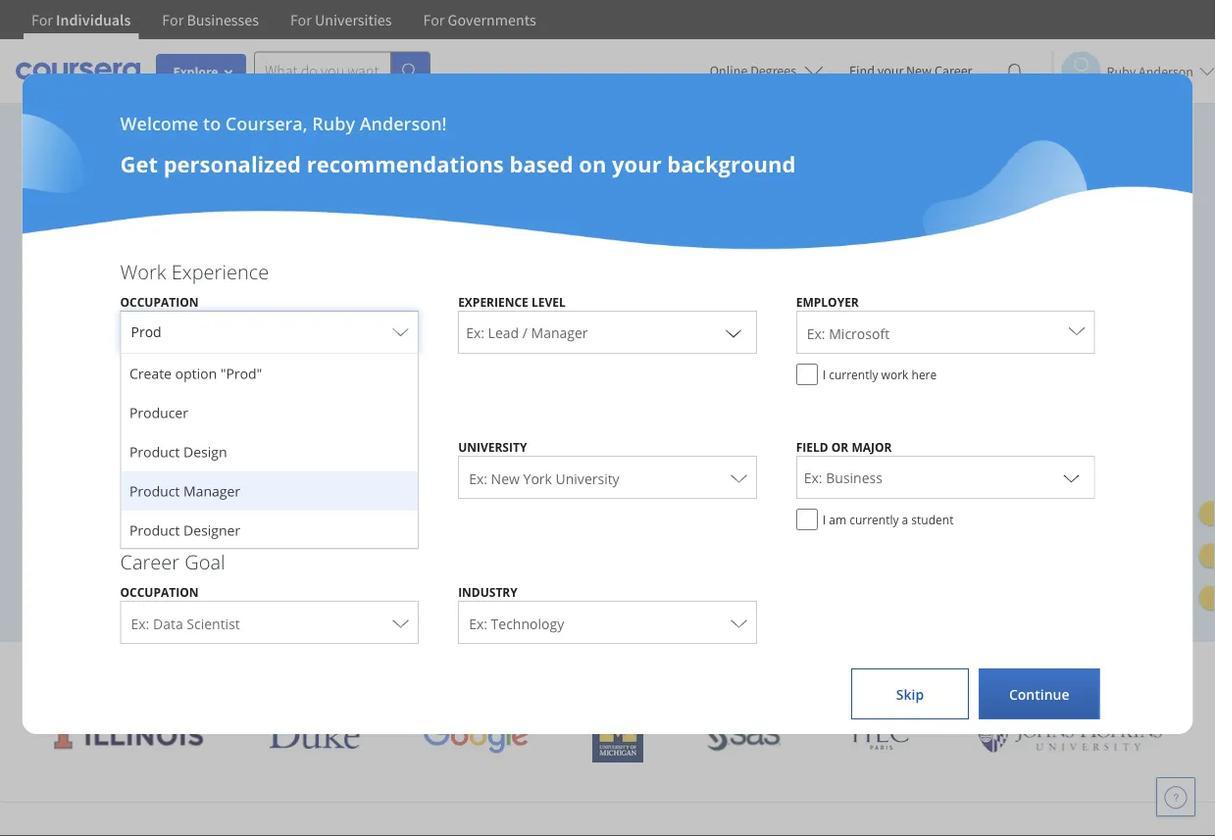 Task type: describe. For each thing, give the bounding box(es) containing it.
guarantee
[[299, 531, 369, 550]]

0 vertical spatial career
[[935, 62, 973, 79]]

plus
[[955, 658, 1000, 690]]

recommendations
[[307, 149, 504, 179]]

education
[[120, 403, 208, 430]]

1 vertical spatial experience
[[458, 294, 529, 310]]

create
[[129, 364, 171, 383]]

experience level
[[458, 294, 566, 310]]

for businesses
[[162, 10, 259, 29]]

0 horizontal spatial university
[[458, 439, 527, 455]]

ex: for ex: technology
[[469, 615, 488, 633]]

welcome to coursera, ruby anderson!
[[120, 111, 447, 135]]

hec paris image
[[845, 716, 913, 756]]

option
[[175, 364, 217, 383]]

major
[[852, 439, 892, 455]]

i currently work here
[[823, 366, 937, 383]]

anderson!
[[360, 111, 447, 135]]

subscription
[[90, 344, 215, 374]]

free
[[149, 485, 179, 505]]

coursera,
[[225, 111, 308, 135]]

leading universities and companies with coursera plus
[[397, 658, 1000, 690]]

row group inside work experience element
[[121, 354, 418, 786]]

career inside onboardingmodal dialog
[[120, 548, 180, 575]]

field or major
[[796, 439, 892, 455]]

here
[[912, 366, 937, 383]]

to inside unlimited access to 7,000+ world-class courses, hands-on projects, and job-ready certificate programs—all included in your subscription
[[214, 275, 234, 305]]

a
[[902, 512, 909, 528]]

show notifications image
[[1003, 64, 1027, 87]]

coursera
[[848, 658, 948, 690]]

for governments
[[423, 10, 536, 29]]

personalized
[[164, 149, 301, 179]]

banner navigation
[[16, 0, 552, 39]]

governments
[[448, 10, 536, 29]]

new inside education element
[[491, 469, 520, 488]]

education element
[[101, 403, 1115, 541]]

trial
[[182, 485, 213, 505]]

class
[[377, 275, 425, 305]]

money-
[[211, 531, 262, 550]]

product manager
[[129, 482, 240, 501]]

start
[[70, 485, 104, 505]]

coursera plus image
[[39, 184, 337, 214]]

create option "prod"
[[129, 364, 262, 383]]

hands-
[[520, 275, 589, 305]]

find your new career link
[[840, 59, 983, 83]]

coursera image
[[16, 55, 140, 87]]

ex: for ex: microsoft
[[807, 324, 826, 343]]

start 7-day free trial button
[[39, 471, 244, 518]]

Occupation field
[[121, 311, 418, 354]]

ex: for ex: new york university
[[469, 469, 488, 488]]

currently inside education element
[[850, 512, 899, 528]]

occupation for work
[[120, 294, 199, 310]]

2 horizontal spatial your
[[878, 62, 904, 79]]

job-
[[175, 310, 213, 339]]

7-
[[107, 485, 121, 505]]

work
[[120, 258, 166, 285]]

get personalized recommendations based on your background
[[120, 149, 796, 179]]

1 vertical spatial with
[[795, 658, 842, 690]]

anytime
[[169, 440, 226, 458]]

work
[[882, 366, 909, 383]]

ex: technology
[[469, 615, 564, 633]]

included
[[529, 310, 615, 339]]

producer
[[129, 404, 188, 422]]

work experience element
[[101, 258, 1115, 786]]

1 vertical spatial university
[[556, 469, 620, 488]]

/month, cancel anytime
[[62, 440, 226, 458]]

"prod"
[[220, 364, 262, 383]]

certificate
[[276, 310, 375, 339]]

courses,
[[431, 275, 514, 305]]

your inside unlimited access to 7,000+ world-class courses, hands-on projects, and job-ready certificate programs—all included in your subscription
[[39, 344, 85, 374]]

product for product designer
[[129, 521, 179, 540]]

student
[[912, 512, 954, 528]]

1 vertical spatial day
[[183, 531, 208, 550]]

programs—all
[[381, 310, 523, 339]]

find your new career
[[850, 62, 973, 79]]

continue button
[[979, 669, 1100, 720]]

cancel
[[122, 440, 165, 458]]

projects,
[[39, 310, 125, 339]]

designer
[[183, 521, 240, 540]]

based
[[510, 149, 573, 179]]

background
[[667, 149, 796, 179]]

find
[[850, 62, 875, 79]]

technology
[[491, 615, 564, 633]]

career goal
[[120, 548, 225, 575]]

universities
[[490, 658, 615, 690]]

individuals
[[56, 10, 131, 29]]

to inside onboardingmodal dialog
[[203, 111, 221, 135]]

I am currently a student checkbox
[[796, 509, 818, 531]]

skip button
[[851, 669, 969, 720]]



Task type: locate. For each thing, give the bounding box(es) containing it.
product for product design
[[129, 443, 179, 462]]

university up york
[[458, 439, 527, 455]]

data
[[153, 615, 183, 633]]

with left coursera
[[795, 658, 842, 690]]

1 occupation from the top
[[120, 294, 199, 310]]

ex: new york university
[[469, 469, 620, 488]]

0 vertical spatial on
[[579, 149, 607, 179]]

continue
[[1009, 685, 1070, 704]]

your down projects,
[[39, 344, 85, 374]]

ex: left york
[[469, 469, 488, 488]]

1 horizontal spatial and
[[621, 658, 663, 690]]

product right 7-
[[129, 482, 179, 501]]

2 i from the top
[[823, 512, 826, 528]]

for for universities
[[290, 10, 312, 29]]

3 product from the top
[[129, 521, 179, 540]]

product for product manager
[[129, 482, 179, 501]]

start 7-day free trial
[[70, 485, 213, 505]]

day
[[121, 485, 146, 505], [183, 531, 208, 550]]

field
[[796, 439, 829, 455]]

0 vertical spatial new
[[907, 62, 932, 79]]

/year
[[88, 531, 125, 550]]

0 vertical spatial your
[[878, 62, 904, 79]]

0 horizontal spatial career
[[120, 548, 180, 575]]

row group
[[121, 354, 418, 786]]

0 horizontal spatial day
[[121, 485, 146, 505]]

1 vertical spatial to
[[214, 275, 234, 305]]

university right york
[[556, 469, 620, 488]]

2 occupation from the top
[[120, 584, 199, 600]]

ex: down employer
[[807, 324, 826, 343]]

onboardingmodal dialog
[[0, 0, 1216, 837]]

0 horizontal spatial your
[[39, 344, 85, 374]]

companies
[[669, 658, 789, 690]]

occupation for career
[[120, 584, 199, 600]]

1 vertical spatial i
[[823, 512, 826, 528]]

0 vertical spatial university
[[458, 439, 527, 455]]

duke university image
[[269, 718, 360, 750]]

1 horizontal spatial experience
[[458, 294, 529, 310]]

0 horizontal spatial and
[[130, 310, 169, 339]]

university
[[458, 439, 527, 455], [556, 469, 620, 488]]

occupation inside work experience element
[[120, 294, 199, 310]]

new right find
[[907, 62, 932, 79]]

1 vertical spatial new
[[491, 469, 520, 488]]

1 horizontal spatial career
[[935, 62, 973, 79]]

sas image
[[707, 721, 781, 752]]

get
[[120, 149, 158, 179]]

with inside button
[[128, 531, 159, 550]]

for universities
[[290, 10, 392, 29]]

1 for from the left
[[31, 10, 53, 29]]

0 horizontal spatial experience
[[171, 258, 269, 285]]

goal
[[185, 548, 225, 575]]

1 horizontal spatial university
[[556, 469, 620, 488]]

johns hopkins university image
[[977, 718, 1163, 754]]

experience
[[171, 258, 269, 285], [458, 294, 529, 310]]

universities
[[315, 10, 392, 29]]

welcome
[[120, 111, 199, 135]]

experience up 'ready'
[[171, 258, 269, 285]]

ex: inside work experience element
[[807, 324, 826, 343]]

with
[[128, 531, 159, 550], [795, 658, 842, 690]]

help center image
[[1165, 786, 1188, 809]]

0 vertical spatial with
[[128, 531, 159, 550]]

0 vertical spatial occupation
[[120, 294, 199, 310]]

chevron down image inside work experience element
[[722, 321, 745, 344]]

chevron down image for field or major
[[1060, 466, 1083, 490]]

industry
[[458, 584, 518, 600]]

ready
[[213, 310, 270, 339]]

ex: inside education element
[[469, 469, 488, 488]]

1 horizontal spatial chevron down image
[[722, 321, 745, 344]]

7,000+
[[240, 275, 307, 305]]

1 horizontal spatial your
[[612, 149, 662, 179]]

Occupation text field
[[131, 315, 384, 353]]

scientist
[[187, 615, 240, 633]]

new
[[907, 62, 932, 79], [491, 469, 520, 488]]

0 vertical spatial i
[[823, 366, 826, 383]]

ex: left data
[[131, 615, 149, 633]]

product design
[[129, 443, 227, 462]]

/year with 14-day money-back guarantee button
[[39, 530, 369, 551]]

to up 'ready'
[[214, 275, 234, 305]]

14-
[[163, 531, 183, 550]]

university of illinois at urbana-champaign image
[[52, 721, 206, 752]]

currently down ex: microsoft
[[829, 366, 879, 383]]

back
[[262, 531, 295, 550]]

businesses
[[187, 10, 259, 29]]

york
[[523, 469, 552, 488]]

product designer
[[129, 521, 240, 540]]

occupation down work
[[120, 294, 199, 310]]

1 horizontal spatial with
[[795, 658, 842, 690]]

skip
[[896, 685, 924, 704]]

0 horizontal spatial new
[[491, 469, 520, 488]]

experience left the level
[[458, 294, 529, 310]]

and up subscription
[[130, 310, 169, 339]]

occupation
[[120, 294, 199, 310], [120, 584, 199, 600]]

i for work experience
[[823, 366, 826, 383]]

ex: data scientist
[[131, 615, 240, 633]]

career
[[935, 62, 973, 79], [120, 548, 180, 575]]

to up personalized
[[203, 111, 221, 135]]

None search field
[[254, 52, 431, 91]]

on right based
[[579, 149, 607, 179]]

your
[[878, 62, 904, 79], [612, 149, 662, 179], [39, 344, 85, 374]]

career down product designer
[[120, 548, 180, 575]]

google image
[[423, 718, 529, 754]]

for left individuals
[[31, 10, 53, 29]]

1 vertical spatial your
[[612, 149, 662, 179]]

0 vertical spatial and
[[130, 310, 169, 339]]

2 for from the left
[[162, 10, 184, 29]]

currently inside work experience element
[[829, 366, 879, 383]]

i left am
[[823, 512, 826, 528]]

1 product from the top
[[129, 443, 179, 462]]

0 vertical spatial experience
[[171, 258, 269, 285]]

for for businesses
[[162, 10, 184, 29]]

your left background at the right top
[[612, 149, 662, 179]]

i right by checking this box, i am confirming that the employer listed above is my current employer. option at the top of page
[[823, 366, 826, 383]]

your right find
[[878, 62, 904, 79]]

i for education
[[823, 512, 826, 528]]

career left show notifications icon
[[935, 62, 973, 79]]

degree
[[120, 439, 165, 455]]

am
[[829, 512, 847, 528]]

/year with 14-day money-back guarantee
[[88, 531, 369, 550]]

1 vertical spatial on
[[589, 275, 615, 305]]

i
[[823, 366, 826, 383], [823, 512, 826, 528]]

1 horizontal spatial day
[[183, 531, 208, 550]]

on
[[579, 149, 607, 179], [589, 275, 615, 305]]

on inside onboardingmodal dialog
[[579, 149, 607, 179]]

and inside unlimited access to 7,000+ world-class courses, hands-on projects, and job-ready certificate programs—all included in your subscription
[[130, 310, 169, 339]]

level
[[532, 294, 566, 310]]

1 i from the top
[[823, 366, 826, 383]]

0 horizontal spatial chevron down image
[[384, 466, 407, 490]]

new left york
[[491, 469, 520, 488]]

unlimited
[[39, 275, 137, 305]]

career goal element
[[101, 548, 1115, 654]]

employer
[[796, 294, 859, 310]]

0 vertical spatial to
[[203, 111, 221, 135]]

ruby
[[312, 111, 355, 135]]

occupation up data
[[120, 584, 199, 600]]

currently left a at the right of the page
[[850, 512, 899, 528]]

in
[[621, 310, 639, 339]]

0 horizontal spatial with
[[128, 531, 159, 550]]

chevron down image
[[722, 321, 745, 344], [384, 466, 407, 490], [1060, 466, 1083, 490]]

leading
[[404, 658, 484, 690]]

work experience
[[120, 258, 269, 285]]

ex: microsoft
[[807, 324, 890, 343]]

0 vertical spatial currently
[[829, 366, 879, 383]]

occupation inside "career goal" element
[[120, 584, 199, 600]]

1 horizontal spatial new
[[907, 62, 932, 79]]

/month,
[[62, 440, 118, 458]]

ex: for ex: data scientist
[[131, 615, 149, 633]]

1 vertical spatial currently
[[850, 512, 899, 528]]

for left universities
[[290, 10, 312, 29]]

2 horizontal spatial chevron down image
[[1060, 466, 1083, 490]]

manager
[[183, 482, 240, 501]]

3 for from the left
[[290, 10, 312, 29]]

4 for from the left
[[423, 10, 445, 29]]

your inside onboardingmodal dialog
[[612, 149, 662, 179]]

microsoft
[[829, 324, 890, 343]]

0 vertical spatial product
[[129, 443, 179, 462]]

on inside unlimited access to 7,000+ world-class courses, hands-on projects, and job-ready certificate programs—all included in your subscription
[[589, 275, 615, 305]]

and up university of michigan 'image'
[[621, 658, 663, 690]]

currently
[[829, 366, 879, 383], [850, 512, 899, 528]]

for individuals
[[31, 10, 131, 29]]

for
[[31, 10, 53, 29], [162, 10, 184, 29], [290, 10, 312, 29], [423, 10, 445, 29]]

ex: down the industry
[[469, 615, 488, 633]]

chevron down image for experience level
[[722, 321, 745, 344]]

for left governments
[[423, 10, 445, 29]]

0 vertical spatial day
[[121, 485, 146, 505]]

chevron down image for degree
[[384, 466, 407, 490]]

for for governments
[[423, 10, 445, 29]]

for left businesses
[[162, 10, 184, 29]]

2 vertical spatial product
[[129, 521, 179, 540]]

design
[[183, 443, 227, 462]]

on up included at top
[[589, 275, 615, 305]]

2 product from the top
[[129, 482, 179, 501]]

to
[[203, 111, 221, 135], [214, 275, 234, 305]]

product down education
[[129, 443, 179, 462]]

product up career goal
[[129, 521, 179, 540]]

2 vertical spatial your
[[39, 344, 85, 374]]

1 vertical spatial occupation
[[120, 584, 199, 600]]

1 vertical spatial and
[[621, 658, 663, 690]]

row group containing create option "prod"
[[121, 354, 418, 786]]

1 vertical spatial product
[[129, 482, 179, 501]]

or
[[832, 439, 849, 455]]

with left 14-
[[128, 531, 159, 550]]

I currently work here checkbox
[[796, 364, 818, 386]]

access
[[143, 275, 208, 305]]

university of michigan image
[[592, 709, 643, 763]]

product
[[129, 443, 179, 462], [129, 482, 179, 501], [129, 521, 179, 540]]

for for individuals
[[31, 10, 53, 29]]

1 vertical spatial career
[[120, 548, 180, 575]]

i am currently a student
[[823, 512, 954, 528]]

world-
[[312, 275, 377, 305]]



Task type: vqa. For each thing, say whether or not it's contained in the screenshot.
/year with 14-day money-back guarantee
yes



